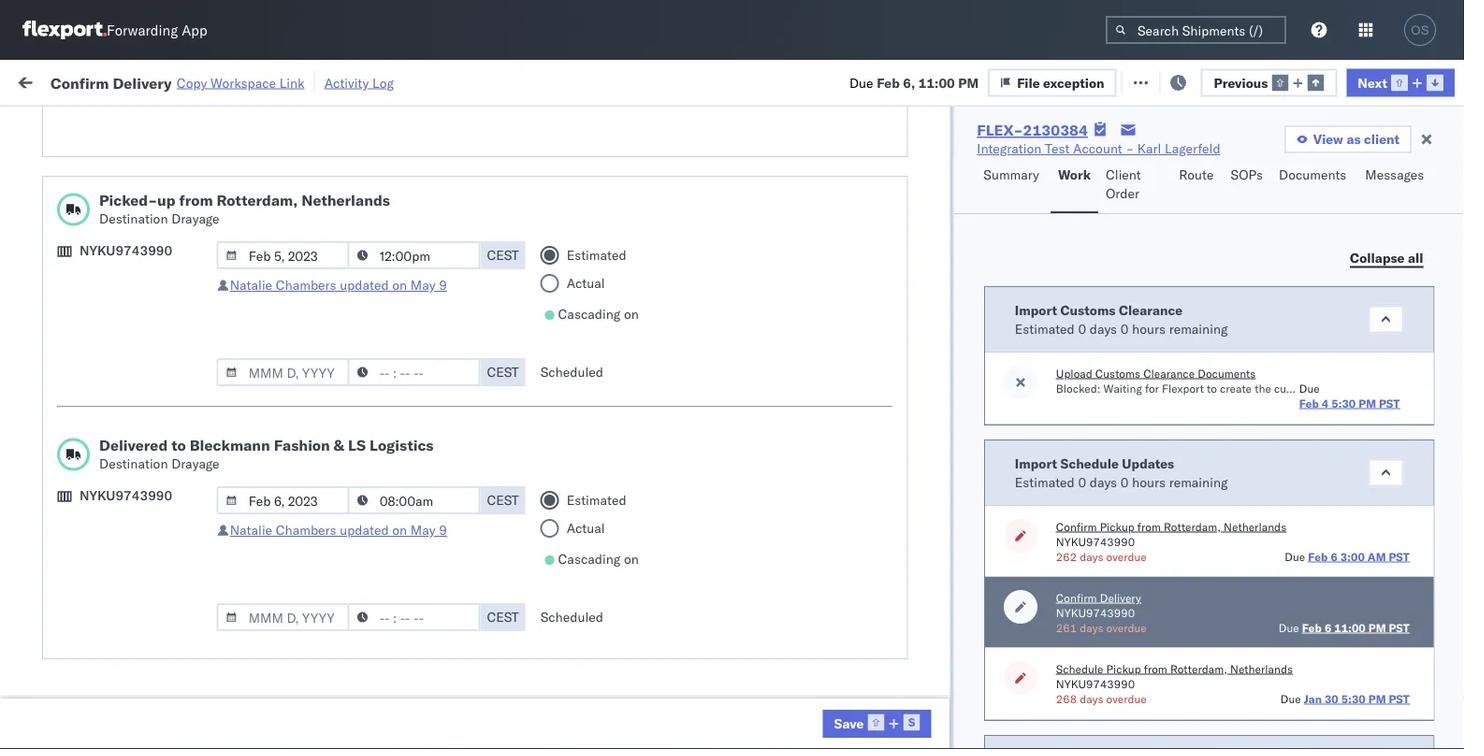 Task type: locate. For each thing, give the bounding box(es) containing it.
confirm pickup from rotterdam, netherlands for confirm pickup from rotterdam, netherlands link corresponding to the topmost confirm pickup from rotterdam, netherlands "button"
[[43, 147, 235, 183]]

1 western from the top
[[774, 611, 823, 627]]

schedule pickup from los angeles, ca link for 1st schedule pickup from los angeles, ca button from the bottom
[[43, 517, 266, 555]]

import inside import customs clearance estimated 0 days 0 hours remaining
[[1015, 302, 1057, 318]]

2 schedule delivery appointment link from the top
[[43, 568, 230, 586]]

0 vertical spatial mawb1234
[[1072, 611, 1145, 627]]

1911408
[[871, 405, 927, 421], [871, 446, 927, 462]]

cascading on for delivered to bleckmann fashion & ls logistics
[[558, 551, 639, 568]]

1 horizontal spatial exception
[[1172, 73, 1233, 89]]

5 ocean fcl from the top
[[370, 364, 435, 380]]

upload customs clearance documents link for first upload customs clearance documents button from the bottom of the page
[[43, 682, 266, 719]]

client name
[[491, 153, 554, 167]]

days right 262
[[1080, 550, 1104, 564]]

natalie
[[230, 277, 272, 293], [230, 522, 272, 539]]

0 vertical spatial 2006134
[[871, 364, 927, 380]]

clearance down 3:00 am pst, feb 6, 2023
[[145, 312, 205, 329]]

ca for 2nd schedule pickup from los angeles, ca button from the top of the page
[[43, 413, 61, 430]]

2130387
[[871, 158, 927, 174], [871, 199, 927, 215]]

0 horizontal spatial bookings
[[491, 405, 546, 421]]

3 ocean from the top
[[370, 240, 408, 256]]

4 ca from the top
[[43, 537, 61, 553]]

am down 5:30 pm pst, feb 4, 2023
[[130, 281, 151, 298]]

2 resize handle column header from the left
[[272, 145, 295, 750]]

testmbl123 down updates
[[1072, 487, 1154, 504]]

entity
[[566, 364, 601, 380], [566, 487, 601, 504], [687, 487, 722, 504]]

los for 1st schedule pickup from los angeles, ca button from the bottom
[[176, 518, 197, 534]]

1 flex-2001714 from the top
[[830, 611, 927, 627]]

feb inside due feb 4 5:30 pm pst
[[1299, 396, 1319, 410]]

fashion
[[274, 436, 330, 455]]

updated
[[340, 277, 389, 293], [340, 522, 389, 539]]

5:30 down "confirm delivery" link
[[98, 240, 127, 256]]

1 vertical spatial schedule delivery appointment button
[[43, 568, 230, 588]]

summary
[[984, 167, 1040, 183]]

may for delivered to bleckmann fashion & ls logistics
[[411, 522, 436, 539]]

0 vertical spatial 16,
[[220, 487, 240, 504]]

due up feb 4 5:30 pm pst button at right
[[1299, 381, 1320, 395]]

container
[[950, 146, 1000, 160]]

1 vertical spatial may
[[411, 522, 436, 539]]

drayage inside picked-up from rotterdam, netherlands destination drayage
[[171, 211, 220, 227]]

1 horizontal spatial 3:00
[[1341, 550, 1365, 564]]

1988285
[[871, 528, 927, 545], [871, 570, 927, 586]]

&
[[334, 436, 344, 455]]

2 16, from the top
[[220, 528, 240, 545]]

1 vertical spatial flex-1911408
[[830, 446, 927, 462]]

overdue
[[1106, 550, 1147, 564], [1106, 621, 1147, 635], [1106, 692, 1147, 706]]

import inside import work button
[[158, 73, 200, 89]]

hours
[[1132, 321, 1166, 337], [1132, 474, 1166, 490]]

0 horizontal spatial on
[[652, 693, 671, 709]]

2 vertical spatial air
[[370, 693, 387, 709]]

7 resize handle column header from the left
[[918, 145, 941, 750]]

work inside button
[[203, 73, 236, 89]]

11:00 up container
[[919, 74, 955, 91]]

1 overdue from the top
[[1106, 550, 1147, 564]]

0 vertical spatial 12:30
[[98, 611, 135, 627]]

2 vertical spatial schedule delivery appointment link
[[43, 650, 230, 669]]

resize handle column header for deadline
[[272, 145, 295, 750]]

0 vertical spatial integration test account - western digital
[[613, 611, 865, 627]]

remaining inside import customs clearance estimated 0 days 0 hours remaining
[[1169, 321, 1228, 337]]

1 vertical spatial flex-1988285
[[830, 570, 927, 586]]

0 vertical spatial cascading on
[[558, 306, 639, 322]]

pst up feb 6 11:00 pm pst button
[[1389, 550, 1410, 564]]

from up up
[[138, 147, 165, 164]]

deadline
[[98, 153, 144, 167]]

wi
[[1352, 446, 1365, 462]]

am for 5:30
[[130, 199, 151, 215]]

mbltest1234
[[1072, 528, 1161, 545], [1072, 570, 1161, 586]]

3 schedule delivery appointment link from the top
[[43, 650, 230, 669]]

testmbl123 down 05707175362
[[1072, 364, 1154, 380]]

upload customs clearance documents button down airport
[[43, 682, 266, 721]]

from left 13,
[[146, 353, 173, 370]]

MMM D, YYYY text field
[[217, 241, 350, 270], [217, 358, 350, 387], [217, 604, 350, 632]]

id
[[824, 153, 836, 167]]

drayage inside delivered to bleckmann fashion & ls logistics destination drayage
[[171, 456, 220, 472]]

client for client order
[[1106, 167, 1142, 183]]

0 vertical spatial flex-1988285
[[830, 528, 927, 545]]

confirm inside button
[[43, 198, 91, 214]]

1 vertical spatial 11:59 pm pst, feb 14, 2023
[[98, 446, 276, 462]]

1 drayage from the top
[[171, 211, 220, 227]]

0 vertical spatial overdue
[[1106, 550, 1147, 564]]

(0)
[[303, 73, 328, 89]]

--
[[613, 322, 629, 339]]

1 vertical spatial 2001714
[[871, 652, 927, 668]]

scheduled for picked-up from rotterdam, netherlands
[[541, 364, 604, 380]]

cascading for delivered to bleckmann fashion & ls logistics
[[558, 551, 621, 568]]

2 otter products - test account from the top
[[491, 570, 671, 586]]

estimated inside import customs clearance estimated 0 days 0 hours remaining
[[1015, 321, 1075, 337]]

resize handle column header for workitem
[[268, 145, 290, 750]]

1 flex-1911408 from the top
[[830, 405, 927, 421]]

numbers inside container numbers
[[950, 161, 996, 175]]

natalie for fashion
[[230, 522, 272, 539]]

los for 2nd schedule pickup from los angeles, ca button from the top of the page
[[176, 395, 197, 411]]

customs down the zimu3048342
[[1061, 302, 1116, 318]]

12:30 pm pst, feb 17, 2023
[[98, 611, 276, 627], [98, 652, 276, 668]]

from
[[138, 147, 165, 164], [179, 191, 213, 210], [138, 271, 165, 287], [146, 353, 173, 370], [146, 395, 173, 411], [138, 477, 165, 493], [146, 518, 173, 534], [1138, 520, 1161, 534], [146, 600, 173, 617], [1144, 662, 1167, 676]]

1 2006134 from the top
[[871, 364, 927, 380]]

-
[[1126, 140, 1135, 157], [762, 158, 770, 174], [762, 240, 770, 256], [613, 322, 621, 339], [621, 322, 629, 339], [526, 364, 534, 380], [526, 487, 534, 504], [648, 487, 656, 504], [582, 528, 590, 545], [582, 570, 590, 586], [762, 611, 770, 627], [762, 652, 770, 668], [640, 693, 648, 709], [762, 693, 770, 709]]

1 vertical spatial appointment
[[153, 569, 230, 585]]

at
[[371, 73, 383, 89]]

pst,
[[162, 158, 190, 174], [155, 199, 183, 215], [154, 240, 182, 256], [155, 281, 183, 298], [162, 364, 190, 380], [162, 405, 190, 421], [162, 446, 190, 462], [162, 487, 190, 504], [162, 528, 190, 545], [162, 611, 190, 627], [162, 652, 190, 668], [162, 693, 190, 709]]

appointment up 12:00 pm pst, feb 20, 2023
[[153, 651, 230, 667]]

sops button
[[1224, 158, 1272, 213]]

flex-2006134 button
[[800, 359, 931, 385], [800, 359, 931, 385], [800, 483, 931, 509], [800, 483, 931, 509]]

pst, down 'confirm pickup from los angeles, ca' button
[[162, 528, 190, 545]]

3 11:59 from the top
[[98, 446, 135, 462]]

0 vertical spatial mofu0618318
[[950, 363, 1045, 380]]

los down 11:59 pm pst, feb 13, 2023
[[176, 395, 197, 411]]

actual for picked-up from rotterdam, netherlands
[[567, 275, 605, 292]]

overdue for 262 days overdue
[[1106, 550, 1147, 564]]

0 vertical spatial import
[[158, 73, 200, 89]]

3 schedule pickup from los angeles, ca button from the top
[[43, 517, 266, 556]]

collapse all
[[1350, 249, 1424, 266]]

1 mmm d, yyyy text field from the top
[[217, 241, 350, 270]]

6 for 11:00
[[1325, 621, 1332, 635]]

remaining for import schedule updates
[[1169, 474, 1228, 490]]

import
[[158, 73, 200, 89], [1015, 302, 1057, 318], [1015, 455, 1057, 472]]

schedule for 3rd schedule pickup from los angeles, ca button from the bottom
[[43, 353, 98, 370]]

confirm pickup from rotterdam, netherlands down 5:30 pm pst, feb 4, 2023
[[43, 271, 235, 306]]

mmm d, yyyy text field for fashion
[[217, 604, 350, 632]]

11:00 for due feb 6 11:00 pm pst
[[1335, 621, 1366, 635]]

flex-1989365 button
[[800, 318, 931, 344], [800, 318, 931, 344]]

flex-2130387 down flex id button at top
[[830, 199, 927, 215]]

1 vertical spatial import
[[1015, 302, 1057, 318]]

pickup
[[94, 147, 135, 164], [94, 271, 135, 287], [102, 353, 142, 370], [102, 395, 142, 411], [94, 477, 135, 493], [102, 518, 142, 534], [1100, 520, 1135, 534], [102, 600, 142, 617], [1106, 662, 1141, 676]]

from down 5:30 pm pst, feb 4, 2023
[[138, 271, 165, 287]]

11:59 pm pst, feb 14, 2023 up the confirm pickup from los angeles, ca "link"
[[98, 446, 276, 462]]

pst inside due feb 4 5:30 pm pst
[[1379, 396, 1400, 410]]

schedule pickup from los angeles, ca link
[[43, 352, 266, 390], [43, 394, 266, 431], [43, 517, 266, 555]]

0 vertical spatial 11:59 pm pst, feb 16, 2023
[[98, 487, 276, 504]]

0 vertical spatial confirm delivery button
[[43, 197, 142, 218]]

2 11:59 pm pst, feb 14, 2023 from the top
[[98, 446, 276, 462]]

los inside schedule pickup from los angeles international airport
[[176, 600, 197, 617]]

2 schedule delivery appointment from the top
[[43, 569, 230, 585]]

pst up test 20 wi team assignment
[[1379, 396, 1400, 410]]

os
[[1412, 23, 1430, 37]]

2 drayage from the top
[[171, 456, 220, 472]]

3:00 up feb 6 11:00 pm pst button
[[1341, 550, 1365, 564]]

resize handle column header for mbl/mawb numbers
[[1274, 145, 1296, 750]]

2 vertical spatial import
[[1015, 455, 1057, 472]]

exception
[[1172, 73, 1233, 89], [1044, 74, 1105, 91]]

1 vertical spatial overdue
[[1106, 621, 1147, 635]]

0 vertical spatial upload customs clearance documents link
[[43, 229, 266, 266]]

overdue down confirm pickup from rotterdam, netherlands nyku9743990
[[1106, 550, 1147, 564]]

6,
[[903, 74, 916, 91], [213, 281, 225, 298]]

hours down updates
[[1132, 474, 1166, 490]]

0 vertical spatial western
[[774, 611, 823, 627]]

confirm delivery button up 261 days overdue
[[1056, 591, 1141, 606]]

0 vertical spatial 1911408
[[871, 405, 927, 421]]

remaining down updates
[[1169, 474, 1228, 490]]

0 vertical spatial scheduled
[[541, 364, 604, 380]]

confirm pickup from rotterdam, netherlands link for the topmost confirm pickup from rotterdam, netherlands "button"
[[43, 146, 266, 184]]

days for schedule pickup from rotterdam, netherlands
[[1080, 692, 1104, 706]]

1 vertical spatial 12:30
[[98, 652, 135, 668]]

2 overdue from the top
[[1106, 621, 1147, 635]]

5:30 right 4
[[1332, 396, 1356, 410]]

lululemon usa inc. test
[[491, 322, 642, 339]]

9 for picked-up from rotterdam, netherlands
[[439, 277, 447, 293]]

mbltest1234 down 262 days overdue
[[1072, 570, 1161, 586]]

schedule delivery appointment button up confirm pickup from los angeles, ca
[[43, 444, 230, 465]]

0 vertical spatial 6,
[[903, 74, 916, 91]]

upload customs clearance documents link down 5:30 am pst, feb 3, 2023
[[43, 229, 266, 266]]

1 confirm pickup from rotterdam, netherlands from the top
[[43, 147, 235, 183]]

1 vertical spatial schedule pickup from los angeles, ca link
[[43, 394, 266, 431]]

1 vertical spatial upload customs clearance documents button
[[43, 682, 266, 721]]

2 updated from the top
[[340, 522, 389, 539]]

11:00 for due feb 6, 11:00 pm
[[919, 74, 955, 91]]

due jan 30 5:30 pm pst
[[1281, 692, 1410, 706]]

1 vertical spatial 14,
[[220, 446, 240, 462]]

1 11:59 pm pst, feb 14, 2023 from the top
[[98, 405, 276, 421]]

appointment up angeles
[[153, 569, 230, 585]]

confirm pickup from rotterdam, netherlands button down 5:30 pm pst, feb 4, 2023
[[43, 270, 266, 309]]

1 vertical spatial natalie
[[230, 522, 272, 539]]

route button
[[1172, 158, 1224, 213]]

0 vertical spatial 11:00
[[919, 74, 955, 91]]

0 vertical spatial confirm pickup from rotterdam, netherlands
[[43, 147, 235, 183]]

0 vertical spatial 9
[[439, 277, 447, 293]]

my
[[19, 68, 48, 94]]

11:59 pm pst, feb 14, 2023 up to
[[98, 405, 276, 421]]

los for 3rd schedule pickup from los angeles, ca button from the bottom
[[176, 353, 197, 370]]

confirm pickup from rotterdam, netherlands for confirm pickup from rotterdam, netherlands link for confirm pickup from rotterdam, netherlands "button" to the middle
[[43, 271, 235, 306]]

due for due feb 6 3:00 am pst
[[1285, 550, 1305, 564]]

hours for clearance
[[1132, 321, 1166, 337]]

0 vertical spatial testmbl123
[[1072, 364, 1154, 380]]

clearance left 20,
[[145, 683, 205, 699]]

clearance down 5:30 am pst, feb 3, 2023
[[145, 230, 205, 246]]

0 vertical spatial 6
[[1331, 550, 1338, 564]]

hours down the zimu3048342
[[1132, 321, 1166, 337]]

11 resize handle column header from the left
[[1431, 145, 1454, 750]]

message (0)
[[251, 73, 328, 89]]

due left jan
[[1281, 692, 1301, 706]]

11:00 up picked-
[[98, 158, 135, 174]]

file exception down search shipments (/) text field
[[1146, 73, 1233, 89]]

remaining inside the import schedule updates estimated 0 days 0 hours remaining
[[1169, 474, 1228, 490]]

0 vertical spatial mmm d, yyyy text field
[[217, 241, 350, 270]]

los inside confirm pickup from los angeles, ca
[[169, 477, 190, 493]]

0 vertical spatial demo123
[[1072, 405, 1135, 421]]

demu1232567
[[950, 404, 1045, 421], [950, 446, 1045, 462]]

0 vertical spatial 2130387
[[871, 158, 927, 174]]

confirm inside confirm delivery nyku9743990
[[1056, 591, 1097, 605]]

netherlands inside picked-up from rotterdam, netherlands destination drayage
[[302, 191, 390, 210]]

batch action button
[[1332, 67, 1454, 95]]

file down search shipments (/) text field
[[1146, 73, 1169, 89]]

1 vertical spatial testmbl123
[[1072, 487, 1154, 504]]

2 integration test account - western digital from the top
[[613, 652, 865, 668]]

1 horizontal spatial 6,
[[903, 74, 916, 91]]

view
[[1314, 131, 1344, 147]]

4 11:59 from the top
[[98, 487, 135, 504]]

1 vertical spatial 11:59 pm pst, feb 16, 2023
[[98, 528, 276, 545]]

-- : -- -- text field
[[348, 241, 481, 270], [348, 358, 481, 387], [348, 487, 481, 515], [348, 604, 481, 632]]

resize handle column header
[[268, 145, 290, 750], [272, 145, 295, 750], [338, 145, 360, 750], [460, 145, 482, 750], [581, 145, 604, 750], [768, 145, 791, 750], [918, 145, 941, 750], [1040, 145, 1062, 750], [1274, 145, 1296, 750], [1396, 145, 1418, 750], [1431, 145, 1454, 750]]

feb left 4
[[1299, 396, 1319, 410]]

angeles, inside confirm pickup from los angeles, ca
[[193, 477, 245, 493]]

13,
[[220, 364, 240, 380]]

work inside button
[[1059, 167, 1091, 183]]

schedule inside 'schedule pickup from rotterdam, netherlands nyku9743990'
[[1056, 662, 1104, 676]]

1 ocean from the top
[[370, 158, 408, 174]]

2 11:59 from the top
[[98, 405, 135, 421]]

hours inside the import schedule updates estimated 0 days 0 hours remaining
[[1132, 474, 1166, 490]]

2 integration test account - on ag from the left
[[613, 693, 814, 709]]

pickup for schedule pickup from los angeles international airport button
[[102, 600, 142, 617]]

pst down feb 6 3:00 am pst button
[[1389, 621, 1410, 635]]

confirm pickup from rotterdam, netherlands link for confirm pickup from rotterdam, netherlands "button" to the middle
[[43, 270, 266, 307]]

from inside picked-up from rotterdam, netherlands destination drayage
[[179, 191, 213, 210]]

actual for delivered to bleckmann fashion & ls logistics
[[567, 520, 605, 537]]

flex-2006134
[[830, 364, 927, 380], [830, 487, 927, 504]]

2 12:30 from the top
[[98, 652, 135, 668]]

1 bookings test consignee from the left
[[491, 405, 641, 421]]

0 vertical spatial air
[[370, 611, 387, 627]]

los left 13,
[[176, 353, 197, 370]]

1 vertical spatial mmm d, yyyy text field
[[217, 358, 350, 387]]

1 vertical spatial flex-2006134
[[830, 487, 927, 504]]

1 vertical spatial western
[[774, 652, 823, 668]]

feb left 3,
[[187, 199, 210, 215]]

delivery left copy
[[113, 73, 172, 92]]

numbers
[[1140, 153, 1186, 167], [950, 161, 996, 175]]

2 12:30 pm pst, feb 17, 2023 from the top
[[98, 652, 276, 668]]

ca for 'confirm pickup from los angeles, ca' button
[[43, 496, 61, 512]]

1 flex-1988285 from the top
[[830, 528, 927, 545]]

schedule delivery appointment button down airport
[[43, 650, 230, 671]]

1 schedule delivery appointment link from the top
[[43, 444, 230, 463]]

appointment
[[153, 445, 230, 461], [153, 569, 230, 585], [153, 651, 230, 667]]

schedule inside the import schedule updates estimated 0 days 0 hours remaining
[[1061, 455, 1119, 472]]

feb right airport
[[194, 611, 217, 627]]

1 updated from the top
[[340, 277, 389, 293]]

7 fcl from the top
[[411, 446, 435, 462]]

2 products from the top
[[526, 570, 579, 586]]

3:00 am pst, feb 6, 2023
[[98, 281, 261, 298]]

1 mofu0618318 from the top
[[950, 363, 1045, 380]]

2 vertical spatial schedule delivery appointment
[[43, 651, 230, 667]]

0 vertical spatial flex-2006134
[[830, 364, 927, 380]]

natalie down picked-up from rotterdam, netherlands destination drayage
[[230, 277, 272, 293]]

1 vertical spatial confirm pickup from rotterdam, netherlands button
[[43, 270, 266, 309]]

14, right to
[[220, 446, 240, 462]]

actual
[[567, 275, 605, 292], [567, 520, 605, 537]]

0 horizontal spatial work
[[203, 73, 236, 89]]

16, down mmm d, yyyy text box
[[220, 528, 240, 545]]

flex-2130384
[[977, 121, 1089, 139], [830, 240, 927, 256], [830, 281, 927, 298]]

1 hours from the top
[[1132, 321, 1166, 337]]

appointment up the confirm pickup from los angeles, ca "link"
[[153, 445, 230, 461]]

bookings down lululemon
[[491, 405, 546, 421]]

feb left 20,
[[194, 693, 217, 709]]

2 flex-2001714 from the top
[[830, 652, 927, 668]]

due left feb 6 11:00 pm pst button
[[1279, 621, 1299, 635]]

2130387 right id on the right top of the page
[[871, 158, 927, 174]]

2 horizontal spatial 11:00
[[1335, 621, 1366, 635]]

pickup inside schedule pickup from los angeles international airport
[[102, 600, 142, 617]]

9 for delivered to bleckmann fashion & ls logistics
[[439, 522, 447, 539]]

confirm inside confirm pickup from los angeles, ca
[[43, 477, 91, 493]]

2130387 down flex id button at top
[[871, 199, 927, 215]]

1 vertical spatial schedule pickup from los angeles, ca
[[43, 395, 252, 430]]

2 cascading on from the top
[[558, 551, 639, 568]]

0 vertical spatial 17,
[[220, 611, 240, 627]]

pst right 30
[[1389, 692, 1410, 706]]

lululemon
[[491, 322, 554, 339]]

9 resize handle column header from the left
[[1274, 145, 1296, 750]]

schedule pickup from los angeles, ca link for 3rd schedule pickup from los angeles, ca button from the bottom
[[43, 352, 266, 390]]

schedule delivery appointment button
[[43, 444, 230, 465], [43, 568, 230, 588], [43, 650, 230, 671]]

1 9 from the top
[[439, 277, 447, 293]]

2 vertical spatial schedule delivery appointment button
[[43, 650, 230, 671]]

2 mmm d, yyyy text field from the top
[[217, 358, 350, 387]]

2 vertical spatial integration test account - karl lagerfeld
[[613, 240, 857, 256]]

rotterdam, inside picked-up from rotterdam, netherlands destination drayage
[[217, 191, 298, 210]]

1 natalie chambers updated on may 9 button from the top
[[230, 277, 447, 293]]

confirm delivery button
[[43, 197, 142, 218], [1056, 591, 1141, 606]]

1 bookings from the left
[[491, 405, 546, 421]]

pickup inside confirm pickup from los angeles, ca
[[94, 477, 135, 493]]

8 ocean fcl from the top
[[370, 487, 435, 504]]

pickup inside 'schedule pickup from rotterdam, netherlands nyku9743990'
[[1106, 662, 1141, 676]]

destination inside picked-up from rotterdam, netherlands destination drayage
[[99, 211, 168, 227]]

chambers
[[276, 277, 337, 293], [276, 522, 337, 539]]

2 vertical spatial mmm d, yyyy text field
[[217, 604, 350, 632]]

1 vertical spatial confirm pickup from rotterdam, netherlands
[[43, 271, 235, 306]]

schedule for 2nd schedule pickup from los angeles, ca button from the top of the page
[[43, 395, 98, 411]]

1 vertical spatial cascading on
[[558, 551, 639, 568]]

schedule delivery appointment
[[43, 445, 230, 461], [43, 569, 230, 585], [43, 651, 230, 667]]

3:00
[[98, 281, 127, 298], [1341, 550, 1365, 564]]

0 vertical spatial work
[[203, 73, 236, 89]]

from down 'confirm pickup from los angeles, ca' button
[[146, 518, 173, 534]]

hours inside import customs clearance estimated 0 days 0 hours remaining
[[1132, 321, 1166, 337]]

8 resize handle column header from the left
[[1040, 145, 1062, 750]]

1 vertical spatial confirm pickup from rotterdam, netherlands link
[[43, 270, 266, 307]]

0 vertical spatial demu1232567
[[950, 404, 1045, 421]]

import inside the import schedule updates estimated 0 days 0 hours remaining
[[1015, 455, 1057, 472]]

flex-2130387 right flex
[[830, 158, 927, 174]]

5:30 right 30
[[1342, 692, 1366, 706]]

am up feb 6 11:00 pm pst button
[[1368, 550, 1386, 564]]

3 -- : -- -- text field from the top
[[348, 487, 481, 515]]

nyku9743990
[[950, 240, 1042, 256], [80, 242, 172, 259], [950, 281, 1042, 297], [80, 488, 172, 504], [950, 528, 1042, 544], [1056, 535, 1135, 549], [950, 569, 1042, 585], [1056, 606, 1135, 620], [1056, 677, 1135, 691]]

1 maeu9408431 from the top
[[1072, 158, 1166, 174]]

2 2006134 from the top
[[871, 487, 927, 504]]

schedule delivery appointment link
[[43, 444, 230, 463], [43, 568, 230, 586], [43, 650, 230, 669]]

days down the zimu3048342
[[1090, 321, 1117, 337]]

2 cascading from the top
[[558, 551, 621, 568]]

file
[[1146, 73, 1169, 89], [1018, 74, 1040, 91]]

8 ocean from the top
[[370, 487, 408, 504]]

due for due jan 30 5:30 pm pst
[[1281, 692, 1301, 706]]

1 vertical spatial 2130387
[[871, 199, 927, 215]]

2 1988285 from the top
[[871, 570, 927, 586]]

import for import work
[[158, 73, 200, 89]]

days up 262 days overdue
[[1090, 474, 1117, 490]]

mbl/mawb
[[1072, 153, 1137, 167]]

due left feb 6 3:00 am pst button
[[1285, 550, 1305, 564]]

pst
[[1379, 396, 1400, 410], [1389, 550, 1410, 564], [1389, 621, 1410, 635], [1389, 692, 1410, 706]]

forwarding app
[[107, 21, 207, 39]]

schedule delivery appointment link up schedule pickup from los angeles international airport at the left bottom
[[43, 568, 230, 586]]

1 vertical spatial remaining
[[1169, 474, 1228, 490]]

consignee button
[[604, 149, 772, 168]]

1 horizontal spatial on
[[774, 693, 793, 709]]

nyku9743990 inside confirm pickup from rotterdam, netherlands nyku9743990
[[1056, 535, 1135, 549]]

consignee inside consignee button
[[613, 153, 667, 167]]

schedule pickup from los angeles international airport button
[[43, 600, 266, 639]]

angeles, down 13,
[[201, 395, 252, 411]]

205 on track
[[430, 73, 506, 89]]

schedule pickup from los angeles, ca for 1st schedule pickup from los angeles, ca button from the bottom
[[43, 518, 252, 553]]

forwarding
[[107, 21, 178, 39]]

flex
[[800, 153, 821, 167]]

products,
[[647, 570, 705, 586]]

upload customs clearance documents link down 3:00 am pst, feb 6, 2023
[[43, 311, 266, 349]]

2 maeu9408431 from the top
[[1072, 199, 1166, 215]]

3 appointment from the top
[[153, 651, 230, 667]]

2 mawb1234 from the top
[[1072, 652, 1145, 668]]

2 schedule pickup from los angeles, ca link from the top
[[43, 394, 266, 431]]

flex-2130387
[[830, 158, 927, 174], [830, 199, 927, 215]]

operator
[[1306, 153, 1351, 167]]

file up flex-2130384 link
[[1018, 74, 1040, 91]]

integration test account - on ag
[[491, 693, 693, 709], [613, 693, 814, 709]]

0 vertical spatial 1988285
[[871, 528, 927, 545]]

flex-1988285 button
[[800, 524, 931, 550], [800, 524, 931, 550], [800, 565, 931, 591], [800, 565, 931, 591]]

0 vertical spatial schedule delivery appointment button
[[43, 444, 230, 465]]

from inside schedule pickup from los angeles international airport
[[146, 600, 173, 617]]

2 western from the top
[[774, 652, 823, 668]]

ca for 3rd schedule pickup from los angeles, ca button from the bottom
[[43, 372, 61, 388]]

2 ca from the top
[[43, 413, 61, 430]]

11:59 pm pst, feb 16, 2023 down to
[[98, 487, 276, 504]]

0 horizontal spatial 3:00
[[98, 281, 127, 298]]

estimated
[[567, 247, 627, 263], [1015, 321, 1075, 337], [1015, 474, 1075, 490], [567, 492, 627, 509]]

jan 30 5:30 pm pst button
[[1304, 692, 1410, 706]]

from right up
[[179, 191, 213, 210]]

1 integration test account - western digital from the top
[[613, 611, 865, 627]]

4 ocean from the top
[[370, 281, 408, 298]]

air
[[370, 611, 387, 627], [370, 652, 387, 668], [370, 693, 387, 709]]

1 vertical spatial air
[[370, 652, 387, 668]]

flex id
[[800, 153, 836, 167]]

ca inside confirm pickup from los angeles, ca
[[43, 496, 61, 512]]

1 vertical spatial natalie chambers updated on may 9 button
[[230, 522, 447, 539]]

days for confirm delivery
[[1080, 621, 1104, 635]]

schedule inside schedule pickup from los angeles international airport
[[43, 600, 98, 617]]

destination down delivered
[[99, 456, 168, 472]]

feb
[[877, 74, 900, 91], [194, 158, 217, 174], [187, 199, 210, 215], [185, 240, 209, 256], [187, 281, 210, 298], [194, 364, 217, 380], [1299, 396, 1319, 410], [194, 405, 217, 421], [194, 446, 217, 462], [194, 487, 217, 504], [194, 528, 217, 545], [1308, 550, 1328, 564], [194, 611, 217, 627], [1302, 621, 1322, 635], [194, 652, 217, 668], [194, 693, 217, 709]]

0 vertical spatial maeu9408431
[[1072, 158, 1166, 174]]

schedule
[[43, 353, 98, 370], [43, 395, 98, 411], [43, 445, 98, 461], [1061, 455, 1119, 472], [43, 518, 98, 534], [43, 569, 98, 585], [43, 600, 98, 617], [43, 651, 98, 667], [1056, 662, 1104, 676]]

2 upload customs clearance documents link from the top
[[43, 311, 266, 349]]

schedule for second 'schedule delivery appointment' button from the top of the page
[[43, 569, 98, 585]]

schedule for 1st schedule pickup from los angeles, ca button from the bottom
[[43, 518, 98, 534]]

confirm pickup from rotterdam, netherlands button up up
[[43, 146, 266, 186]]

pm
[[959, 74, 979, 91], [138, 158, 159, 174], [130, 240, 150, 256], [138, 364, 159, 380], [1359, 396, 1376, 410], [138, 405, 159, 421], [138, 446, 159, 462], [138, 487, 159, 504], [138, 528, 159, 545], [138, 611, 159, 627], [1369, 621, 1386, 635], [138, 652, 159, 668], [1369, 692, 1386, 706], [138, 693, 159, 709]]

2 chambers from the top
[[276, 522, 337, 539]]

0 horizontal spatial file exception
[[1018, 74, 1105, 91]]

0 vertical spatial digital
[[826, 611, 865, 627]]

confirm pickup from rotterdam, netherlands up picked-
[[43, 147, 235, 183]]

days for confirm pickup from rotterdam, netherlands
[[1080, 550, 1104, 564]]

delivery inside confirm delivery nyku9743990
[[1100, 591, 1141, 605]]

updated for netherlands
[[340, 277, 389, 293]]

1 vertical spatial schedule pickup from los angeles, ca button
[[43, 394, 266, 433]]

resize handle column header for container numbers
[[1040, 145, 1062, 750]]

netherlands inside 'schedule pickup from rotterdam, netherlands nyku9743990'
[[1230, 662, 1293, 676]]

message
[[251, 73, 303, 89]]

pm inside due feb 4 5:30 pm pst
[[1359, 396, 1376, 410]]

los down to
[[169, 477, 190, 493]]

from inside 'schedule pickup from rotterdam, netherlands nyku9743990'
[[1144, 662, 1167, 676]]

days down confirm delivery nyku9743990
[[1080, 621, 1104, 635]]

los for schedule pickup from los angeles international airport button
[[176, 600, 197, 617]]

am for 3:00
[[130, 281, 151, 298]]

0 vertical spatial 11:59 pm pst, feb 14, 2023
[[98, 405, 276, 421]]

1 vertical spatial integration test account - western digital
[[613, 652, 865, 668]]

upload customs clearance documents link down airport
[[43, 682, 266, 719]]

2 ag from the left
[[796, 693, 814, 709]]

1 remaining from the top
[[1169, 321, 1228, 337]]

from down 11:59 pm pst, feb 13, 2023
[[146, 395, 173, 411]]

schedule pickup from los angeles, ca for 2nd schedule pickup from los angeles, ca button from the top of the page
[[43, 395, 252, 430]]

1 testmbl123 from the top
[[1072, 364, 1154, 380]]

2 vertical spatial karl
[[774, 240, 798, 256]]

pst for feb 6 3:00 am pst
[[1389, 550, 1410, 564]]

1 horizontal spatial bookings
[[613, 405, 668, 421]]

confirm pickup from rotterdam, netherlands link up up
[[43, 146, 266, 184]]

4 -- : -- -- text field from the top
[[348, 604, 481, 632]]

cascading
[[558, 306, 621, 322], [558, 551, 621, 568]]

1 vertical spatial products
[[526, 570, 579, 586]]

days
[[1090, 321, 1117, 337], [1090, 474, 1117, 490], [1080, 550, 1104, 564], [1080, 621, 1104, 635], [1080, 692, 1104, 706]]

16, down bleckmann
[[220, 487, 240, 504]]

client left name
[[491, 153, 522, 167]]

0 vertical spatial chambers
[[276, 277, 337, 293]]

customs down airport
[[89, 683, 142, 699]]

delivery up 261 days overdue
[[1100, 591, 1141, 605]]

pst for jan 30 5:30 pm pst
[[1389, 692, 1410, 706]]

7 ocean fcl from the top
[[370, 446, 435, 462]]

6 for 3:00
[[1331, 550, 1338, 564]]

0 vertical spatial may
[[411, 277, 436, 293]]

2 vertical spatial upload customs clearance documents link
[[43, 682, 266, 719]]

los
[[176, 353, 197, 370], [176, 395, 197, 411], [169, 477, 190, 493], [176, 518, 197, 534], [176, 600, 197, 617]]

schedule pickup from rotterdam, netherlands nyku9743990
[[1056, 662, 1293, 691]]

0 vertical spatial 3:00
[[98, 281, 127, 298]]

1 resize handle column header from the left
[[268, 145, 290, 750]]

2 scheduled from the top
[[541, 609, 604, 626]]

1 vertical spatial natalie chambers updated on may 9
[[230, 522, 447, 539]]

numbers for mbl/mawb numbers
[[1140, 153, 1186, 167]]

schedule pickup from rotterdam, netherlands button
[[1056, 662, 1293, 677]]

schedule for third 'schedule delivery appointment' button
[[43, 651, 98, 667]]

1 cascading from the top
[[558, 306, 621, 322]]

12:00 pm pst, feb 20, 2023
[[98, 693, 276, 709]]

upload customs clearance documents button down 3:00 am pst, feb 6, 2023
[[43, 311, 266, 351]]

schedule delivery appointment down airport
[[43, 651, 230, 667]]

updated for &
[[340, 522, 389, 539]]

confirm pickup from rotterdam, netherlands button
[[43, 146, 266, 186], [43, 270, 266, 309], [1056, 519, 1287, 534]]

schedule delivery appointment up schedule pickup from los angeles international airport at the left bottom
[[43, 569, 230, 585]]

1 air from the top
[[370, 611, 387, 627]]

from inside confirm pickup from rotterdam, netherlands nyku9743990
[[1138, 520, 1161, 534]]

documents inside 'button'
[[1280, 167, 1347, 183]]

overdue for 268 days overdue
[[1106, 692, 1147, 706]]

2 ocean fcl from the top
[[370, 199, 435, 215]]

5:30 inside due feb 4 5:30 pm pst
[[1332, 396, 1356, 410]]

0 horizontal spatial client
[[491, 153, 522, 167]]

due inside due feb 4 5:30 pm pst
[[1299, 381, 1320, 395]]

1 demu1232567 from the top
[[950, 404, 1045, 421]]

3:00 down 5:30 pm pst, feb 4, 2023
[[98, 281, 127, 298]]

9 ocean from the top
[[370, 528, 408, 545]]

confirm pickup from los angeles, ca button
[[43, 476, 266, 515]]

1 vertical spatial digital
[[826, 652, 865, 668]]

1 vertical spatial maeu9408431
[[1072, 199, 1166, 215]]



Task type: vqa. For each thing, say whether or not it's contained in the screenshot.
ON
yes



Task type: describe. For each thing, give the bounding box(es) containing it.
days inside import customs clearance estimated 0 days 0 hours remaining
[[1090, 321, 1117, 337]]

activity log button
[[324, 71, 394, 94]]

pst, left angeles
[[162, 611, 190, 627]]

1 vertical spatial lagerfeld
[[801, 158, 857, 174]]

1 12:30 pm pst, feb 17, 2023 from the top
[[98, 611, 276, 627]]

by:
[[68, 115, 86, 131]]

nyku9743990 inside confirm delivery nyku9743990
[[1056, 606, 1135, 620]]

feb up jan
[[1302, 621, 1322, 635]]

pst for feb 6 11:00 pm pst
[[1389, 621, 1410, 635]]

llc
[[708, 570, 731, 586]]

1 horizontal spatial file exception
[[1146, 73, 1233, 89]]

1 1911408 from the top
[[871, 405, 927, 421]]

pst for feb 4 5:30 pm pst
[[1379, 396, 1400, 410]]

pst, down 5:30 pm pst, feb 4, 2023
[[155, 281, 183, 298]]

due for due feb 6, 11:00 pm
[[850, 74, 874, 91]]

confirm pickup from rotterdam, netherlands nyku9743990
[[1056, 520, 1287, 549]]

confirm delivery link
[[43, 197, 142, 216]]

resize handle column header for flex id
[[918, 145, 941, 750]]

2 mbltest1234 from the top
[[1072, 570, 1161, 586]]

2 vertical spatial am
[[1368, 550, 1386, 564]]

cest for 4th -- : -- -- text field from the top
[[487, 609, 519, 626]]

5 11:59 from the top
[[98, 528, 135, 545]]

clearance inside import customs clearance estimated 0 days 0 hours remaining
[[1119, 302, 1183, 318]]

assignment
[[1401, 446, 1465, 462]]

3 air from the top
[[370, 693, 387, 709]]

10 resize handle column header from the left
[[1396, 145, 1418, 750]]

to
[[171, 436, 186, 455]]

import work
[[158, 73, 236, 89]]

1 digital from the top
[[826, 611, 865, 627]]

destination inside delivered to bleckmann fashion & ls logistics destination drayage
[[99, 456, 168, 472]]

1 schedule delivery appointment button from the top
[[43, 444, 230, 465]]

container numbers button
[[941, 141, 1044, 175]]

1 upload customs clearance documents button from the top
[[43, 311, 266, 351]]

appointment for first schedule delivery appointment link from the top
[[153, 445, 230, 461]]

delivery up confirm pickup from los angeles, ca
[[102, 445, 150, 461]]

confirm pickup from los angeles, ca
[[43, 477, 245, 512]]

feb down bleckmann
[[194, 487, 217, 504]]

name
[[525, 153, 554, 167]]

3 ocean fcl from the top
[[370, 240, 435, 256]]

los for 'confirm pickup from los angeles, ca' button
[[169, 477, 190, 493]]

pickup for 2nd schedule pickup from los angeles, ca button from the top of the page
[[102, 395, 142, 411]]

all
[[1408, 249, 1424, 266]]

feb left 4, at the top left of the page
[[185, 240, 209, 256]]

6 fcl from the top
[[411, 405, 435, 421]]

261 days overdue
[[1056, 621, 1147, 635]]

1 upload customs clearance documents link from the top
[[43, 229, 266, 266]]

zimu3048342
[[1072, 281, 1161, 298]]

schedule delivery appointment for 2nd schedule delivery appointment link from the top of the page
[[43, 569, 230, 585]]

customs inside import customs clearance estimated 0 days 0 hours remaining
[[1061, 302, 1116, 318]]

4 fcl from the top
[[411, 281, 435, 298]]

017482927423
[[1072, 693, 1169, 709]]

1 14, from the top
[[220, 405, 240, 421]]

view as client button
[[1285, 125, 1412, 154]]

previous
[[1214, 74, 1269, 91]]

chambers for fashion
[[276, 522, 337, 539]]

import schedule updates estimated 0 days 0 hours remaining
[[1015, 455, 1228, 490]]

upload customs clearance documents down 3:00 am pst, feb 6, 2023
[[43, 312, 205, 347]]

rotterdam, inside confirm pickup from rotterdam, netherlands nyku9743990
[[1164, 520, 1221, 534]]

next
[[1358, 74, 1388, 91]]

feb down 'confirm pickup from los angeles, ca' button
[[194, 528, 217, 545]]

collapse all button
[[1339, 244, 1435, 272]]

integration test account - karl lagerfeld link
[[977, 139, 1221, 158]]

1 vertical spatial 6,
[[213, 281, 225, 298]]

2,
[[220, 158, 232, 174]]

7 ocean from the top
[[370, 446, 408, 462]]

2 fcl from the top
[[411, 199, 435, 215]]

pst, up up
[[162, 158, 190, 174]]

picked-up from rotterdam, netherlands destination drayage
[[99, 191, 390, 227]]

schedule pickup from los angeles, ca for 3rd schedule pickup from los angeles, ca button from the bottom
[[43, 353, 252, 388]]

pst, up 3:00 am pst, feb 6, 2023
[[154, 240, 182, 256]]

flex-2130384 link
[[977, 121, 1089, 139]]

2 schedule pickup from los angeles, ca button from the top
[[43, 394, 266, 433]]

5 fcl from the top
[[411, 364, 435, 380]]

resize handle column header for mode
[[460, 145, 482, 750]]

cascading on for picked-up from rotterdam, netherlands
[[558, 306, 639, 322]]

overdue for 261 days overdue
[[1106, 621, 1147, 635]]

1 otter products - test account from the top
[[491, 528, 671, 545]]

schedule for third 'schedule delivery appointment' button from the bottom
[[43, 445, 98, 461]]

numbers for container numbers
[[950, 161, 996, 175]]

lcl
[[411, 528, 434, 545]]

container numbers
[[950, 146, 1000, 175]]

view as client
[[1314, 131, 1400, 147]]

5:30 down deadline
[[98, 199, 127, 215]]

1 17, from the top
[[220, 611, 240, 627]]

268
[[1056, 692, 1077, 706]]

deadline button
[[89, 149, 276, 168]]

mode button
[[360, 149, 463, 168]]

feb up flex id button at top
[[877, 74, 900, 91]]

3 fcl from the top
[[411, 240, 435, 256]]

1 ag from the left
[[675, 693, 693, 709]]

3,
[[213, 199, 225, 215]]

1 mbltest1234 from the top
[[1072, 528, 1161, 545]]

test
[[1306, 446, 1328, 462]]

2 bookings test consignee from the left
[[613, 405, 762, 421]]

angeles, for 1st schedule pickup from los angeles, ca button from the bottom
[[201, 518, 252, 534]]

workitem
[[21, 153, 70, 167]]

6 ocean from the top
[[370, 405, 408, 421]]

work
[[54, 68, 102, 94]]

1 12:30 from the top
[[98, 611, 135, 627]]

pst, down to
[[162, 487, 190, 504]]

20,
[[220, 693, 240, 709]]

pst, up the confirm pickup from los angeles, ca "link"
[[162, 446, 190, 462]]

nyku9743990 inside 'schedule pickup from rotterdam, netherlands nyku9743990'
[[1056, 677, 1135, 691]]

feb 6 11:00 pm pst button
[[1302, 621, 1410, 635]]

1 2130387 from the top
[[871, 158, 927, 174]]

delivered to bleckmann fashion & ls logistics destination drayage
[[99, 436, 434, 472]]

natalie chambers updated on may 9 for &
[[230, 522, 447, 539]]

risk
[[386, 73, 408, 89]]

2 1911408 from the top
[[871, 446, 927, 462]]

upload customs clearance documents down airport
[[43, 683, 205, 718]]

import for import schedule updates estimated 0 days 0 hours remaining
[[1015, 455, 1057, 472]]

2 demu1232567 from the top
[[950, 446, 1045, 462]]

flex-2150210
[[830, 693, 927, 709]]

3 schedule delivery appointment button from the top
[[43, 650, 230, 671]]

1 on from the left
[[652, 693, 671, 709]]

0 vertical spatial flex-2130384
[[977, 121, 1089, 139]]

2 schedule delivery appointment button from the top
[[43, 568, 230, 588]]

scheduled for delivered to bleckmann fashion & ls logistics
[[541, 609, 604, 626]]

cest for 2nd -- : -- -- text field from the bottom of the page
[[487, 492, 519, 509]]

1 schedule pickup from los angeles, ca button from the top
[[43, 352, 266, 392]]

delivery down deadline
[[94, 198, 142, 214]]

pickup for 3rd schedule pickup from los angeles, ca button from the bottom
[[102, 353, 142, 370]]

pickup for 1st schedule pickup from los angeles, ca button from the bottom
[[102, 518, 142, 534]]

feb 4 5:30 pm pst button
[[1299, 396, 1400, 410]]

0 horizontal spatial file
[[1018, 74, 1040, 91]]

1 11:59 from the top
[[98, 364, 135, 380]]

1 gvcu5265864 from the top
[[950, 157, 1042, 174]]

4
[[1322, 396, 1329, 410]]

schedule delivery appointment for first schedule delivery appointment link from the top
[[43, 445, 230, 461]]

2 testmbl123 from the top
[[1072, 487, 1154, 504]]

1 flex-2006134 from the top
[[830, 364, 927, 380]]

1 ocean fcl from the top
[[370, 158, 435, 174]]

11:59 pm pst, feb 13, 2023
[[98, 364, 276, 380]]

from inside confirm pickup from los angeles, ca
[[138, 477, 165, 493]]

confirm pickup from los angeles, ca link
[[43, 476, 266, 513]]

batch action
[[1361, 73, 1442, 89]]

pst, up to
[[162, 405, 190, 421]]

client for client name
[[491, 153, 522, 167]]

2 11:59 pm pst, feb 16, 2023 from the top
[[98, 528, 276, 545]]

2 air from the top
[[370, 652, 387, 668]]

ls
[[348, 436, 366, 455]]

2 ocean from the top
[[370, 199, 408, 215]]

1 demo123 from the top
[[1072, 405, 1135, 421]]

next button
[[1347, 69, 1455, 97]]

1 products from the top
[[526, 528, 579, 545]]

schedule pickup from los angeles international airport link
[[43, 600, 266, 637]]

schedule delivery appointment for third schedule delivery appointment link
[[43, 651, 230, 667]]

natalie for rotterdam,
[[230, 277, 272, 293]]

actions
[[1409, 153, 1447, 167]]

pst, left 20,
[[162, 693, 190, 709]]

cest for 4th -- : -- -- text field from the bottom
[[487, 247, 519, 263]]

copy workspace link button
[[177, 74, 305, 91]]

2 on from the left
[[774, 693, 793, 709]]

upload customs clearance documents link for 2nd upload customs clearance documents button from the bottom
[[43, 311, 266, 349]]

760
[[344, 73, 368, 89]]

angeles, for 2nd schedule pickup from los angeles, ca button from the top of the page
[[201, 395, 252, 411]]

filtered by:
[[19, 115, 86, 131]]

angeles, for 'confirm pickup from los angeles, ca' button
[[193, 477, 245, 493]]

days inside the import schedule updates estimated 0 days 0 hours remaining
[[1090, 474, 1117, 490]]

2 demo123 from the top
[[1072, 446, 1135, 462]]

pickup for 'confirm pickup from los angeles, ca' button
[[94, 477, 135, 493]]

bleckmann
[[190, 436, 270, 455]]

262
[[1056, 550, 1077, 564]]

2 -- : -- -- text field from the top
[[348, 358, 481, 387]]

app
[[182, 21, 207, 39]]

0 horizontal spatial exception
[[1044, 74, 1105, 91]]

test 20 wi team assignment
[[1306, 446, 1465, 462]]

action
[[1401, 73, 1442, 89]]

import for import customs clearance estimated 0 days 0 hours remaining
[[1015, 302, 1057, 318]]

1 vertical spatial flex-2130384
[[830, 240, 927, 256]]

2 vertical spatial confirm pickup from rotterdam, netherlands button
[[1056, 519, 1287, 534]]

estimated inside the import schedule updates estimated 0 days 0 hours remaining
[[1015, 474, 1075, 490]]

2 bookings from the left
[[613, 405, 668, 421]]

schedule pickup from los angeles, ca link for 2nd schedule pickup from los angeles, ca button from the top of the page
[[43, 394, 266, 431]]

confirm inside confirm pickup from rotterdam, netherlands nyku9743990
[[1056, 520, 1097, 534]]

messages
[[1366, 167, 1425, 183]]

track
[[476, 73, 506, 89]]

collapse
[[1350, 249, 1405, 266]]

delivery up schedule pickup from los angeles international airport at the left bottom
[[102, 569, 150, 585]]

remaining for import customs clearance
[[1169, 321, 1228, 337]]

2 flex-1911408 from the top
[[830, 446, 927, 462]]

documents button
[[1272, 158, 1358, 213]]

8 fcl from the top
[[411, 487, 435, 504]]

0 vertical spatial lagerfeld
[[1165, 140, 1221, 157]]

4,
[[212, 240, 224, 256]]

feb up due feb 6 11:00 pm pst
[[1308, 550, 1328, 564]]

0 vertical spatial 2130384
[[1024, 121, 1089, 139]]

feb up bleckmann
[[194, 405, 217, 421]]

Search Work text field
[[836, 67, 1040, 95]]

natalie chambers updated on may 9 for netherlands
[[230, 277, 447, 293]]

1 mawb1234 from the top
[[1072, 611, 1145, 627]]

up
[[157, 191, 175, 210]]

pst, up 5:30 pm pst, feb 4, 2023
[[155, 199, 183, 215]]

Search Shipments (/) text field
[[1106, 16, 1287, 44]]

upload customs clearance documents down picked-
[[43, 230, 205, 265]]

2 mofu0618318 from the top
[[950, 487, 1045, 503]]

due feb 6 11:00 pm pst
[[1279, 621, 1410, 635]]

1 11:59 pm pst, feb 16, 2023 from the top
[[98, 487, 276, 504]]

feb left 13,
[[194, 364, 217, 380]]

clearance down 05707175362
[[1143, 366, 1195, 380]]

import work button
[[150, 60, 243, 102]]

1 vertical spatial integration test account - karl lagerfeld
[[613, 158, 857, 174]]

mbl/mawb numbers button
[[1062, 149, 1278, 168]]

6 ocean fcl from the top
[[370, 405, 435, 421]]

hours for updates
[[1132, 474, 1166, 490]]

cest for 3rd -- : -- -- text field from the bottom of the page
[[487, 364, 519, 380]]

netherlands inside confirm pickup from rotterdam, netherlands nyku9743990
[[1224, 520, 1287, 534]]

natalie chambers updated on may 9 button for netherlands
[[230, 277, 447, 293]]

MMM D, YYYY text field
[[217, 487, 350, 515]]

2 14, from the top
[[220, 446, 240, 462]]

feb up 12:00 pm pst, feb 20, 2023
[[194, 652, 217, 668]]

20
[[1332, 446, 1348, 462]]

2 flex-2006134 from the top
[[830, 487, 927, 504]]

1 fcl from the top
[[411, 158, 435, 174]]

1 vertical spatial karl
[[774, 158, 798, 174]]

updates
[[1122, 455, 1174, 472]]

logistics
[[370, 436, 434, 455]]

ca for 1st schedule pickup from los angeles, ca button from the bottom
[[43, 537, 61, 553]]

due for due feb 4 5:30 pm pst
[[1299, 381, 1320, 395]]

1 vertical spatial 11:00
[[98, 158, 135, 174]]

5 ocean from the top
[[370, 364, 408, 380]]

1 vertical spatial 2130384
[[871, 240, 927, 256]]

feb right to
[[194, 446, 217, 462]]

delivery down airport
[[102, 651, 150, 667]]

pickup for the topmost confirm pickup from rotterdam, netherlands "button"
[[94, 147, 135, 164]]

workitem button
[[11, 149, 271, 168]]

pst, left 13,
[[162, 364, 190, 380]]

cascading for picked-up from rotterdam, netherlands
[[558, 306, 621, 322]]

2 flex-1988285 from the top
[[830, 570, 927, 586]]

flexport. image
[[22, 21, 107, 39]]

upload customs clearance documents down 05707175362
[[1056, 366, 1256, 380]]

messages button
[[1358, 158, 1435, 213]]

1 -- : -- -- text field from the top
[[348, 241, 481, 270]]

due feb 6 3:00 am pst
[[1285, 550, 1410, 564]]

mmm d, yyyy text field for rotterdam,
[[217, 358, 350, 387]]

international
[[43, 619, 119, 636]]

schedule for schedule pickup from los angeles international airport button
[[43, 600, 98, 617]]

2 2130387 from the top
[[871, 199, 927, 215]]

12:00
[[98, 693, 135, 709]]

appointment for 2nd schedule delivery appointment link from the top of the page
[[153, 569, 230, 585]]

1989365
[[871, 322, 927, 339]]

angeles, for 3rd schedule pickup from los angeles, ca button from the bottom
[[201, 353, 252, 370]]

customs down "confirm delivery" link
[[89, 230, 142, 246]]

1 1988285 from the top
[[871, 528, 927, 545]]

customs down 05707175362
[[1095, 366, 1141, 380]]

natalie chambers updated on may 9 button for &
[[230, 522, 447, 539]]

1 vertical spatial confirm delivery button
[[1056, 591, 1141, 606]]

261
[[1056, 621, 1077, 635]]

appointment for third schedule delivery appointment link
[[153, 651, 230, 667]]

0 vertical spatial integration test account - karl lagerfeld
[[977, 140, 1221, 157]]

0 vertical spatial karl
[[1138, 140, 1162, 157]]

pickup inside confirm pickup from rotterdam, netherlands nyku9743990
[[1100, 520, 1135, 534]]

2 gvcu5265864 from the top
[[950, 198, 1042, 215]]

resize handle column header for client name
[[581, 145, 604, 750]]

customs down 3:00 am pst, feb 6, 2023
[[89, 312, 142, 329]]

jan
[[1304, 692, 1322, 706]]

2 17, from the top
[[220, 652, 240, 668]]

resize handle column header for consignee
[[768, 145, 791, 750]]

0 vertical spatial confirm pickup from rotterdam, netherlands button
[[43, 146, 266, 186]]

3 resize handle column header from the left
[[338, 145, 360, 750]]

pickup for confirm pickup from rotterdam, netherlands "button" to the middle
[[94, 271, 135, 287]]

rotterdam, inside 'schedule pickup from rotterdam, netherlands nyku9743990'
[[1170, 662, 1227, 676]]

pst, up 12:00 pm pst, feb 20, 2023
[[162, 652, 190, 668]]

2 vertical spatial flex-2130384
[[830, 281, 927, 298]]

2 vertical spatial lagerfeld
[[801, 240, 857, 256]]

due for due feb 6 11:00 pm pst
[[1279, 621, 1299, 635]]

due feb 6, 11:00 pm
[[850, 74, 979, 91]]

schedule pickup from los angeles international airport
[[43, 600, 248, 636]]

1 integration test account - on ag from the left
[[491, 693, 693, 709]]

2 vertical spatial 2130384
[[871, 281, 927, 298]]

feb down 5:30 pm pst, feb 4, 2023
[[187, 281, 210, 298]]

client order
[[1106, 167, 1142, 202]]

route
[[1180, 167, 1214, 183]]

ocean lcl
[[370, 528, 434, 545]]

1 horizontal spatial file
[[1146, 73, 1169, 89]]

chambers for rotterdam,
[[276, 277, 337, 293]]

2 2001714 from the top
[[871, 652, 927, 668]]

2 digital from the top
[[826, 652, 865, 668]]

4 ocean fcl from the top
[[370, 281, 435, 298]]

feb left 2,
[[194, 158, 217, 174]]

5:30 pm pst, feb 4, 2023
[[98, 240, 260, 256]]

sops
[[1231, 167, 1264, 183]]

delivered
[[99, 436, 168, 455]]



